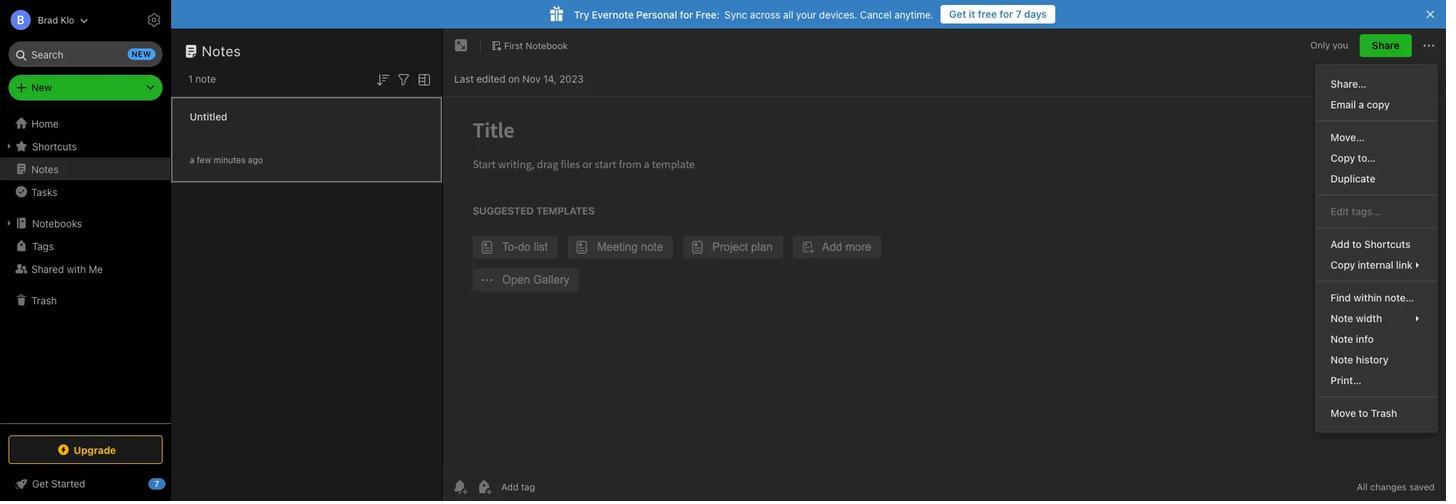 Task type: describe. For each thing, give the bounding box(es) containing it.
move to trash
[[1331, 407, 1397, 419]]

1
[[188, 73, 193, 85]]

notes link
[[0, 158, 170, 180]]

note…
[[1385, 292, 1414, 304]]

notebook
[[526, 40, 568, 51]]

get it free for 7 days
[[949, 8, 1047, 20]]

get it free for 7 days button
[[941, 5, 1056, 24]]

trash inside dropdown list menu
[[1371, 407, 1397, 419]]

add to shortcuts
[[1331, 238, 1411, 250]]

cancel
[[860, 8, 892, 20]]

note history link
[[1317, 349, 1437, 370]]

expand notebooks image
[[4, 218, 15, 229]]

free:
[[696, 8, 720, 20]]

me
[[89, 263, 103, 275]]

klo
[[61, 14, 74, 25]]

ago
[[248, 154, 263, 165]]

sync
[[725, 8, 747, 20]]

2023
[[559, 72, 584, 85]]

7 inside 'button'
[[1016, 8, 1022, 20]]

expand note image
[[453, 37, 470, 54]]

share button
[[1360, 34, 1412, 57]]

add to shortcuts link
[[1317, 234, 1437, 255]]

move to trash link
[[1317, 403, 1437, 424]]

note width
[[1331, 312, 1382, 324]]

you
[[1333, 39, 1349, 51]]

evernote
[[592, 8, 634, 20]]

shared
[[31, 263, 64, 275]]

info
[[1356, 333, 1374, 345]]

duplicate
[[1331, 173, 1376, 185]]

new search field
[[19, 41, 155, 67]]

brad klo
[[38, 14, 74, 25]]

add filters image
[[395, 71, 412, 88]]

brad
[[38, 14, 58, 25]]

shortcuts button
[[0, 135, 170, 158]]

across
[[750, 8, 781, 20]]

last
[[454, 72, 474, 85]]

Note Editor text field
[[443, 97, 1446, 472]]

a inside dropdown list menu
[[1359, 98, 1364, 111]]

copy for copy internal link
[[1331, 259, 1355, 271]]

14,
[[543, 72, 557, 85]]

free
[[978, 8, 997, 20]]

saved
[[1410, 481, 1435, 493]]

notebooks
[[32, 217, 82, 229]]

copy for copy to…
[[1331, 152, 1355, 164]]

note info
[[1331, 333, 1374, 345]]

share
[[1372, 39, 1400, 51]]

note
[[195, 73, 216, 85]]

Help and Learning task checklist field
[[0, 473, 171, 496]]

tasks
[[31, 186, 57, 198]]

more actions image
[[1421, 37, 1438, 54]]

width
[[1356, 312, 1382, 324]]

7 inside help and learning task checklist field
[[155, 479, 159, 489]]

find within note…
[[1331, 292, 1414, 304]]

Add tag field
[[500, 481, 607, 494]]

internal
[[1358, 259, 1394, 271]]

nov
[[522, 72, 541, 85]]

email a copy link
[[1317, 94, 1437, 115]]

last edited on nov 14, 2023
[[454, 72, 584, 85]]

duplicate link
[[1317, 168, 1437, 189]]

edit tags… link
[[1317, 201, 1437, 222]]

add
[[1331, 238, 1350, 250]]

notebooks link
[[0, 212, 170, 235]]

try
[[574, 8, 589, 20]]

copy
[[1367, 98, 1390, 111]]

history
[[1356, 354, 1389, 366]]

note width link
[[1317, 308, 1437, 329]]

anytime.
[[895, 8, 934, 20]]

personal
[[636, 8, 677, 20]]

upgrade button
[[9, 436, 163, 464]]

dropdown list menu
[[1317, 73, 1437, 424]]

for for free:
[[680, 8, 693, 20]]

edit tags…
[[1331, 205, 1381, 218]]

link
[[1396, 259, 1413, 271]]

tree containing home
[[0, 112, 171, 423]]

shared with me
[[31, 263, 103, 275]]

first
[[504, 40, 523, 51]]

home link
[[0, 112, 171, 135]]

add a reminder image
[[451, 479, 469, 496]]

print… link
[[1317, 370, 1437, 391]]

only
[[1311, 39, 1330, 51]]

Account field
[[0, 6, 89, 34]]

0 horizontal spatial notes
[[31, 163, 59, 175]]

1 vertical spatial a
[[190, 154, 194, 165]]

move… link
[[1317, 127, 1437, 148]]

note for note width
[[1331, 312, 1354, 324]]

print…
[[1331, 374, 1362, 387]]



Task type: locate. For each thing, give the bounding box(es) containing it.
1 vertical spatial trash
[[1371, 407, 1397, 419]]

note inside field
[[1331, 312, 1354, 324]]

with
[[67, 263, 86, 275]]

note left info
[[1331, 333, 1354, 345]]

share…
[[1331, 78, 1367, 90]]

to…
[[1358, 152, 1376, 164]]

get
[[949, 8, 966, 20], [32, 478, 49, 490]]

0 horizontal spatial get
[[32, 478, 49, 490]]

note window element
[[443, 29, 1446, 501]]

share… link
[[1317, 73, 1437, 94]]

shortcuts
[[32, 140, 77, 152], [1365, 238, 1411, 250]]

1 horizontal spatial a
[[1359, 98, 1364, 111]]

find within note… link
[[1317, 287, 1437, 308]]

add tag image
[[476, 479, 493, 496]]

your
[[796, 8, 817, 20]]

1 horizontal spatial notes
[[202, 43, 241, 59]]

shared with me link
[[0, 257, 170, 280]]

all
[[1357, 481, 1368, 493]]

shortcuts inside dropdown list menu
[[1365, 238, 1411, 250]]

Search text field
[[19, 41, 153, 67]]

1 vertical spatial notes
[[31, 163, 59, 175]]

0 horizontal spatial shortcuts
[[32, 140, 77, 152]]

1 copy from the top
[[1331, 152, 1355, 164]]

for
[[1000, 8, 1013, 20], [680, 8, 693, 20]]

note for note info
[[1331, 333, 1354, 345]]

2 copy from the top
[[1331, 259, 1355, 271]]

a few minutes ago
[[190, 154, 263, 165]]

untitled
[[190, 110, 227, 122]]

1 horizontal spatial trash
[[1371, 407, 1397, 419]]

copy down move…
[[1331, 152, 1355, 164]]

1 vertical spatial copy
[[1331, 259, 1355, 271]]

copy down add
[[1331, 259, 1355, 271]]

shortcuts down home
[[32, 140, 77, 152]]

trash down shared
[[31, 294, 57, 306]]

get left it
[[949, 8, 966, 20]]

tags…
[[1352, 205, 1381, 218]]

0 vertical spatial get
[[949, 8, 966, 20]]

2 vertical spatial note
[[1331, 354, 1354, 366]]

0 horizontal spatial for
[[680, 8, 693, 20]]

0 vertical spatial shortcuts
[[32, 140, 77, 152]]

move
[[1331, 407, 1356, 419]]

copy internal link
[[1331, 259, 1413, 271]]

get for get started
[[32, 478, 49, 490]]

get inside 'button'
[[949, 8, 966, 20]]

trash down print… link
[[1371, 407, 1397, 419]]

trash
[[31, 294, 57, 306], [1371, 407, 1397, 419]]

7 left days in the top of the page
[[1016, 8, 1022, 20]]

copy inside 'copy to…' link
[[1331, 152, 1355, 164]]

1 vertical spatial to
[[1359, 407, 1368, 419]]

note down find
[[1331, 312, 1354, 324]]

3 note from the top
[[1331, 354, 1354, 366]]

all
[[783, 8, 793, 20]]

new button
[[9, 75, 163, 101]]

0 horizontal spatial a
[[190, 154, 194, 165]]

copy to…
[[1331, 152, 1376, 164]]

email
[[1331, 98, 1356, 111]]

move…
[[1331, 131, 1365, 143]]

copy
[[1331, 152, 1355, 164], [1331, 259, 1355, 271]]

copy to… link
[[1317, 148, 1437, 168]]

a
[[1359, 98, 1364, 111], [190, 154, 194, 165]]

1 note
[[188, 73, 216, 85]]

0 vertical spatial notes
[[202, 43, 241, 59]]

1 note from the top
[[1331, 312, 1354, 324]]

0 vertical spatial note
[[1331, 312, 1354, 324]]

for right the free at the top of page
[[1000, 8, 1013, 20]]

tags
[[32, 240, 54, 252]]

changes
[[1370, 481, 1407, 493]]

to for move
[[1359, 407, 1368, 419]]

trash link
[[0, 289, 170, 312]]

get inside help and learning task checklist field
[[32, 478, 49, 490]]

only you
[[1311, 39, 1349, 51]]

Copy internal link field
[[1317, 255, 1437, 275]]

edited
[[477, 72, 506, 85]]

email a copy
[[1331, 98, 1390, 111]]

0 vertical spatial trash
[[31, 294, 57, 306]]

1 for from the left
[[1000, 8, 1013, 20]]

2 note from the top
[[1331, 333, 1354, 345]]

1 vertical spatial note
[[1331, 333, 1354, 345]]

within
[[1354, 292, 1382, 304]]

View options field
[[412, 70, 433, 88]]

1 vertical spatial 7
[[155, 479, 159, 489]]

to for add
[[1352, 238, 1362, 250]]

devices.
[[819, 8, 857, 20]]

0 vertical spatial copy
[[1331, 152, 1355, 164]]

note info link
[[1317, 329, 1437, 349]]

2 for from the left
[[680, 8, 693, 20]]

get started
[[32, 478, 85, 490]]

1 horizontal spatial get
[[949, 8, 966, 20]]

new
[[31, 81, 52, 93]]

get left started
[[32, 478, 49, 490]]

7
[[1016, 8, 1022, 20], [155, 479, 159, 489]]

1 vertical spatial get
[[32, 478, 49, 490]]

1 horizontal spatial 7
[[1016, 8, 1022, 20]]

note
[[1331, 312, 1354, 324], [1331, 333, 1354, 345], [1331, 354, 1354, 366]]

tags button
[[0, 235, 170, 257]]

0 vertical spatial a
[[1359, 98, 1364, 111]]

to right the move
[[1359, 407, 1368, 419]]

first notebook
[[504, 40, 568, 51]]

new
[[132, 49, 151, 58]]

minutes
[[214, 154, 246, 165]]

find
[[1331, 292, 1351, 304]]

0 vertical spatial 7
[[1016, 8, 1022, 20]]

get for get it free for 7 days
[[949, 8, 966, 20]]

0 horizontal spatial 7
[[155, 479, 159, 489]]

1 horizontal spatial for
[[1000, 8, 1013, 20]]

try evernote personal for free: sync across all your devices. cancel anytime.
[[574, 8, 934, 20]]

a left few
[[190, 154, 194, 165]]

1 horizontal spatial shortcuts
[[1365, 238, 1411, 250]]

copy inside copy internal link link
[[1331, 259, 1355, 271]]

upgrade
[[74, 444, 116, 456]]

note history
[[1331, 354, 1389, 366]]

settings image
[[145, 11, 163, 29]]

1 vertical spatial shortcuts
[[1365, 238, 1411, 250]]

click to collapse image
[[166, 475, 177, 492]]

notes up note
[[202, 43, 241, 59]]

for inside the get it free for 7 days 'button'
[[1000, 8, 1013, 20]]

first notebook button
[[486, 36, 573, 56]]

shortcuts up copy internal link field
[[1365, 238, 1411, 250]]

More actions field
[[1421, 34, 1438, 57]]

a left copy
[[1359, 98, 1364, 111]]

it
[[969, 8, 975, 20]]

0 horizontal spatial trash
[[31, 294, 57, 306]]

tree
[[0, 112, 171, 423]]

days
[[1024, 8, 1047, 20]]

note up print…
[[1331, 354, 1354, 366]]

to right add
[[1352, 238, 1362, 250]]

edit
[[1331, 205, 1349, 218]]

trash inside 'link'
[[31, 294, 57, 306]]

to
[[1352, 238, 1362, 250], [1359, 407, 1368, 419]]

note for note history
[[1331, 354, 1354, 366]]

0 vertical spatial to
[[1352, 238, 1362, 250]]

Sort options field
[[374, 70, 392, 88]]

on
[[508, 72, 520, 85]]

7 left click to collapse image
[[155, 479, 159, 489]]

Note width field
[[1317, 308, 1437, 329]]

home
[[31, 117, 59, 129]]

Add filters field
[[395, 70, 412, 88]]

shortcuts inside button
[[32, 140, 77, 152]]

for left 'free:'
[[680, 8, 693, 20]]

for for 7
[[1000, 8, 1013, 20]]

all changes saved
[[1357, 481, 1435, 493]]

notes up "tasks" at the top left of the page
[[31, 163, 59, 175]]

notes
[[202, 43, 241, 59], [31, 163, 59, 175]]

tasks button
[[0, 180, 170, 203]]



Task type: vqa. For each thing, say whether or not it's contained in the screenshot.
seventh Smith from the bottom
no



